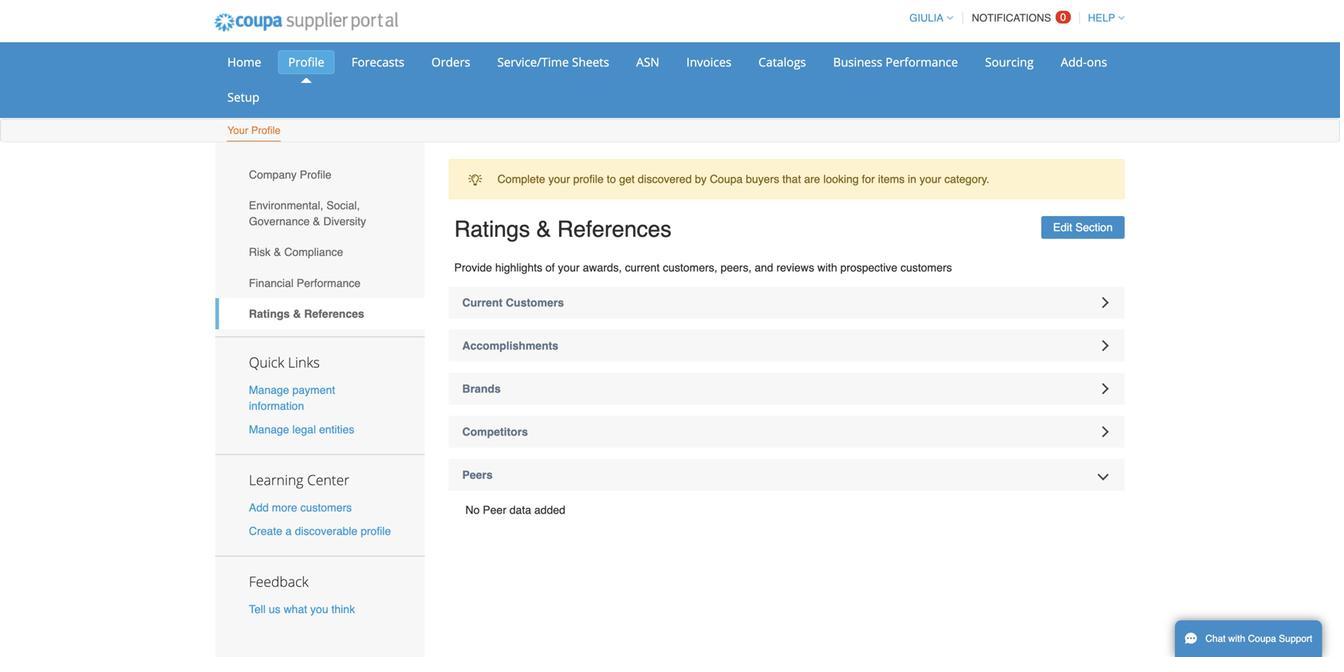 Task type: describe. For each thing, give the bounding box(es) containing it.
& right the risk
[[274, 246, 281, 259]]

forecasts link
[[341, 50, 415, 74]]

and
[[755, 261, 774, 274]]

chat
[[1206, 634, 1227, 645]]

business
[[834, 54, 883, 70]]

center
[[307, 471, 350, 490]]

add-ons
[[1061, 54, 1108, 70]]

giulia link
[[903, 12, 954, 24]]

awards,
[[583, 261, 622, 274]]

quick links
[[249, 353, 320, 372]]

service/time sheets
[[498, 54, 610, 70]]

service/time sheets link
[[487, 50, 620, 74]]

reviews
[[777, 261, 815, 274]]

payment
[[293, 384, 335, 397]]

asn
[[637, 54, 660, 70]]

manage legal entities
[[249, 423, 355, 436]]

section
[[1076, 221, 1113, 234]]

profile for your profile
[[251, 125, 281, 136]]

discovered
[[638, 173, 692, 186]]

your right in
[[920, 173, 942, 186]]

asn link
[[626, 50, 670, 74]]

entities
[[319, 423, 355, 436]]

competitors heading
[[449, 416, 1125, 448]]

profile inside "profile" "link"
[[288, 54, 325, 70]]

add more customers
[[249, 502, 352, 514]]

current
[[463, 297, 503, 309]]

your profile link
[[227, 121, 282, 142]]

quick
[[249, 353, 285, 372]]

coupa inside alert
[[710, 173, 743, 186]]

you
[[311, 603, 329, 616]]

current
[[625, 261, 660, 274]]

orders link
[[421, 50, 481, 74]]

diversity
[[324, 215, 366, 228]]

0 horizontal spatial ratings & references
[[249, 308, 365, 320]]

sheets
[[572, 54, 610, 70]]

peers
[[463, 469, 493, 482]]

peer
[[483, 504, 507, 517]]

chat with coupa support button
[[1176, 621, 1323, 658]]

accomplishments button
[[449, 330, 1125, 362]]

data
[[510, 504, 532, 517]]

provide
[[455, 261, 492, 274]]

catalogs link
[[749, 50, 817, 74]]

financial performance link
[[216, 268, 425, 299]]

current customers button
[[449, 287, 1125, 319]]

0 vertical spatial customers
[[901, 261, 953, 274]]

sourcing
[[986, 54, 1034, 70]]

category.
[[945, 173, 990, 186]]

performance for financial performance
[[297, 277, 361, 290]]

catalogs
[[759, 54, 807, 70]]

in
[[908, 173, 917, 186]]

forecasts
[[352, 54, 405, 70]]

no
[[466, 504, 480, 517]]

coupa inside button
[[1249, 634, 1277, 645]]

a
[[286, 525, 292, 538]]

1 horizontal spatial ratings & references
[[455, 217, 672, 242]]

provide highlights of your awards, current customers, peers, and reviews with prospective customers
[[455, 261, 953, 274]]

looking
[[824, 173, 859, 186]]

financial
[[249, 277, 294, 290]]

customers,
[[663, 261, 718, 274]]

profile for company profile
[[300, 168, 332, 181]]

think
[[332, 603, 355, 616]]

navigation containing notifications 0
[[903, 2, 1125, 34]]

environmental, social, governance & diversity link
[[216, 190, 425, 237]]

peers button
[[449, 459, 1125, 491]]

add-
[[1061, 54, 1088, 70]]

0 horizontal spatial references
[[304, 308, 365, 320]]

your profile
[[227, 125, 281, 136]]

social,
[[327, 199, 360, 212]]

coupa supplier portal image
[[204, 2, 409, 42]]

edit section
[[1054, 221, 1113, 234]]

manage for manage legal entities
[[249, 423, 289, 436]]

peers heading
[[449, 459, 1125, 491]]

1 vertical spatial profile
[[361, 525, 391, 538]]

profile inside alert
[[574, 173, 604, 186]]

0 horizontal spatial customers
[[301, 502, 352, 514]]

your right the complete
[[549, 173, 570, 186]]

risk
[[249, 246, 271, 259]]

links
[[288, 353, 320, 372]]

profile link
[[278, 50, 335, 74]]



Task type: locate. For each thing, give the bounding box(es) containing it.
with right the reviews
[[818, 261, 838, 274]]

1 vertical spatial customers
[[301, 502, 352, 514]]

manage payment information
[[249, 384, 335, 413]]

tell us what you think
[[249, 603, 355, 616]]

profile up the environmental, social, governance & diversity link
[[300, 168, 332, 181]]

performance
[[886, 54, 959, 70], [297, 277, 361, 290]]

complete your profile to get discovered by coupa buyers that are looking for items in your category. alert
[[449, 159, 1125, 199]]

0 vertical spatial profile
[[288, 54, 325, 70]]

learning center
[[249, 471, 350, 490]]

with
[[818, 261, 838, 274], [1229, 634, 1246, 645]]

for
[[862, 173, 875, 186]]

edit
[[1054, 221, 1073, 234]]

competitors button
[[449, 416, 1125, 448]]

manage down information
[[249, 423, 289, 436]]

profile right the discoverable
[[361, 525, 391, 538]]

added
[[535, 504, 566, 517]]

add more customers link
[[249, 502, 352, 514]]

buyers
[[746, 173, 780, 186]]

references down financial performance link
[[304, 308, 365, 320]]

items
[[879, 173, 905, 186]]

prospective
[[841, 261, 898, 274]]

1 horizontal spatial with
[[1229, 634, 1246, 645]]

current customers
[[463, 297, 564, 309]]

& left diversity
[[313, 215, 320, 228]]

ratings
[[455, 217, 530, 242], [249, 308, 290, 320]]

to
[[607, 173, 616, 186]]

with inside the chat with coupa support button
[[1229, 634, 1246, 645]]

ons
[[1088, 54, 1108, 70]]

business performance
[[834, 54, 959, 70]]

references up awards,
[[558, 217, 672, 242]]

manage payment information link
[[249, 384, 335, 413]]

your right of
[[558, 261, 580, 274]]

governance
[[249, 215, 310, 228]]

of
[[546, 261, 555, 274]]

performance up ratings & references link
[[297, 277, 361, 290]]

0 vertical spatial performance
[[886, 54, 959, 70]]

that
[[783, 173, 802, 186]]

ratings up provide
[[455, 217, 530, 242]]

customers right prospective
[[901, 261, 953, 274]]

0 vertical spatial with
[[818, 261, 838, 274]]

0 vertical spatial manage
[[249, 384, 289, 397]]

what
[[284, 603, 307, 616]]

highlights
[[496, 261, 543, 274]]

notifications 0
[[972, 11, 1067, 24]]

accomplishments
[[463, 340, 559, 352]]

manage up information
[[249, 384, 289, 397]]

profile left to
[[574, 173, 604, 186]]

risk & compliance link
[[216, 237, 425, 268]]

edit section link
[[1042, 216, 1125, 239]]

0 horizontal spatial performance
[[297, 277, 361, 290]]

ratings & references up of
[[455, 217, 672, 242]]

customers
[[506, 297, 564, 309]]

navigation
[[903, 2, 1125, 34]]

1 manage from the top
[[249, 384, 289, 397]]

support
[[1280, 634, 1313, 645]]

brands button
[[449, 373, 1125, 405]]

1 horizontal spatial references
[[558, 217, 672, 242]]

profile down coupa supplier portal image
[[288, 54, 325, 70]]

coupa left support
[[1249, 634, 1277, 645]]

manage inside manage payment information
[[249, 384, 289, 397]]

profile right your
[[251, 125, 281, 136]]

notifications
[[972, 12, 1052, 24]]

2 manage from the top
[[249, 423, 289, 436]]

performance for business performance
[[886, 54, 959, 70]]

profile inside company profile 'link'
[[300, 168, 332, 181]]

customers up the discoverable
[[301, 502, 352, 514]]

performance down giulia
[[886, 54, 959, 70]]

1 vertical spatial references
[[304, 308, 365, 320]]

legal
[[293, 423, 316, 436]]

& down financial performance
[[293, 308, 301, 320]]

1 vertical spatial performance
[[297, 277, 361, 290]]

0 vertical spatial ratings & references
[[455, 217, 672, 242]]

chat with coupa support
[[1206, 634, 1313, 645]]

0 horizontal spatial coupa
[[710, 173, 743, 186]]

1 vertical spatial with
[[1229, 634, 1246, 645]]

setup
[[227, 89, 260, 105]]

invoices
[[687, 54, 732, 70]]

profile
[[288, 54, 325, 70], [251, 125, 281, 136], [300, 168, 332, 181]]

more
[[272, 502, 297, 514]]

service/time
[[498, 54, 569, 70]]

no peer data added
[[466, 504, 566, 517]]

ratings down financial
[[249, 308, 290, 320]]

compliance
[[284, 246, 343, 259]]

competitors
[[463, 426, 528, 439]]

customers
[[901, 261, 953, 274], [301, 502, 352, 514]]

accomplishments heading
[[449, 330, 1125, 362]]

feedback
[[249, 573, 309, 591]]

brands heading
[[449, 373, 1125, 405]]

& up of
[[537, 217, 551, 242]]

0 horizontal spatial ratings
[[249, 308, 290, 320]]

tell us what you think button
[[249, 602, 355, 618]]

company
[[249, 168, 297, 181]]

peers,
[[721, 261, 752, 274]]

1 vertical spatial ratings & references
[[249, 308, 365, 320]]

by
[[695, 173, 707, 186]]

environmental, social, governance & diversity
[[249, 199, 366, 228]]

1 vertical spatial profile
[[251, 125, 281, 136]]

manage
[[249, 384, 289, 397], [249, 423, 289, 436]]

ratings & references down financial performance
[[249, 308, 365, 320]]

0 horizontal spatial with
[[818, 261, 838, 274]]

0 vertical spatial coupa
[[710, 173, 743, 186]]

create
[[249, 525, 283, 538]]

create a discoverable profile
[[249, 525, 391, 538]]

brands
[[463, 383, 501, 396]]

1 vertical spatial coupa
[[1249, 634, 1277, 645]]

add-ons link
[[1051, 50, 1118, 74]]

& inside "environmental, social, governance & diversity"
[[313, 215, 320, 228]]

invoices link
[[677, 50, 742, 74]]

profile inside your profile link
[[251, 125, 281, 136]]

1 horizontal spatial ratings
[[455, 217, 530, 242]]

information
[[249, 400, 304, 413]]

0 horizontal spatial profile
[[361, 525, 391, 538]]

sourcing link
[[975, 50, 1045, 74]]

1 vertical spatial ratings
[[249, 308, 290, 320]]

manage legal entities link
[[249, 423, 355, 436]]

manage for manage payment information
[[249, 384, 289, 397]]

ratings & references link
[[216, 299, 425, 329]]

financial performance
[[249, 277, 361, 290]]

with right chat
[[1229, 634, 1246, 645]]

discoverable
[[295, 525, 358, 538]]

1 horizontal spatial profile
[[574, 173, 604, 186]]

1 horizontal spatial customers
[[901, 261, 953, 274]]

add
[[249, 502, 269, 514]]

current customers heading
[[449, 287, 1125, 319]]

giulia
[[910, 12, 944, 24]]

1 vertical spatial manage
[[249, 423, 289, 436]]

0 vertical spatial ratings
[[455, 217, 530, 242]]

learning
[[249, 471, 304, 490]]

help link
[[1082, 12, 1125, 24]]

get
[[620, 173, 635, 186]]

us
[[269, 603, 281, 616]]

0 vertical spatial profile
[[574, 173, 604, 186]]

business performance link
[[823, 50, 969, 74]]

0 vertical spatial references
[[558, 217, 672, 242]]

1 horizontal spatial performance
[[886, 54, 959, 70]]

1 horizontal spatial coupa
[[1249, 634, 1277, 645]]

company profile link
[[216, 159, 425, 190]]

help
[[1089, 12, 1116, 24]]

environmental,
[[249, 199, 324, 212]]

coupa right by
[[710, 173, 743, 186]]

setup link
[[217, 85, 270, 109]]

2 vertical spatial profile
[[300, 168, 332, 181]]



Task type: vqa. For each thing, say whether or not it's contained in the screenshot.
'PASSWORD FIELD'
no



